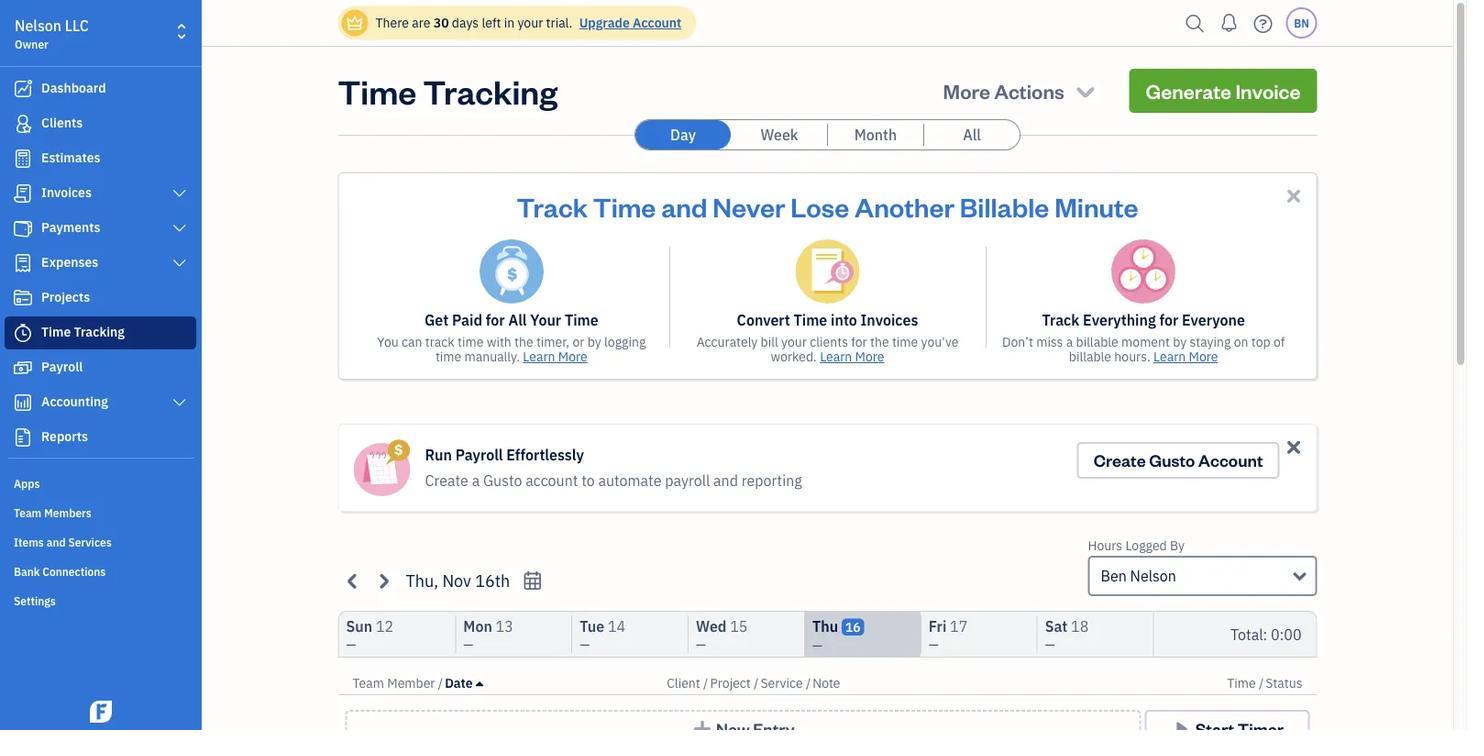 Task type: describe. For each thing, give the bounding box(es) containing it.
dashboard link
[[5, 72, 196, 106]]

track time and never lose another billable minute
[[517, 189, 1139, 223]]

project
[[710, 675, 751, 692]]

payroll
[[665, 471, 710, 490]]

month link
[[828, 120, 924, 150]]

miss
[[1037, 334, 1064, 350]]

17
[[951, 617, 968, 636]]

total : 0:00
[[1231, 625, 1302, 644]]

by
[[1171, 537, 1185, 554]]

1 horizontal spatial and
[[662, 189, 708, 223]]

projects link
[[5, 282, 196, 315]]

clients
[[810, 334, 849, 350]]

bank connections link
[[5, 557, 196, 584]]

0 vertical spatial time tracking
[[338, 69, 558, 112]]

lose
[[791, 189, 850, 223]]

— for thu
[[813, 637, 823, 654]]

18
[[1072, 617, 1089, 636]]

expense image
[[12, 254, 34, 272]]

you
[[377, 334, 399, 350]]

project image
[[12, 289, 34, 307]]

sun
[[346, 617, 373, 636]]

can
[[402, 334, 423, 350]]

payment image
[[12, 219, 34, 238]]

and inside main element
[[47, 535, 66, 550]]

— for sun
[[346, 636, 356, 653]]

2 / from the left
[[704, 675, 709, 692]]

16
[[846, 619, 861, 636]]

to
[[582, 471, 595, 490]]

1 / from the left
[[438, 675, 443, 692]]

you can track time with the timer, or by logging time manually.
[[377, 334, 646, 365]]

choose a date image
[[522, 570, 543, 591]]

service link
[[761, 675, 806, 692]]

thu
[[813, 617, 839, 636]]

invoices inside 'invoices' link
[[41, 184, 92, 201]]

— for wed
[[696, 636, 706, 653]]

ben nelson
[[1101, 567, 1177, 586]]

payroll inside run payroll effortlessly create a gusto account to automate payroll and reporting
[[456, 445, 503, 465]]

more for get paid for all your time
[[559, 348, 588, 365]]

get
[[425, 311, 449, 330]]

timer image
[[12, 324, 34, 342]]

billable
[[960, 189, 1050, 223]]

items and services link
[[5, 528, 196, 555]]

mon 13 —
[[464, 617, 514, 653]]

for for all
[[486, 311, 505, 330]]

of
[[1274, 334, 1286, 350]]

projects
[[41, 289, 90, 306]]

a inside run payroll effortlessly create a gusto account to automate payroll and reporting
[[472, 471, 480, 490]]

5 / from the left
[[1260, 675, 1265, 692]]

wed 15 —
[[696, 617, 748, 653]]

time tracking link
[[5, 317, 196, 350]]

accounting
[[41, 393, 108, 410]]

everything
[[1084, 311, 1157, 330]]

0:00
[[1272, 625, 1302, 644]]

time tracking inside main element
[[41, 323, 125, 340]]

manually.
[[465, 348, 520, 365]]

days
[[452, 14, 479, 31]]

invoice image
[[12, 184, 34, 203]]

generate invoice button
[[1130, 69, 1318, 113]]

1 vertical spatial all
[[509, 311, 527, 330]]

bank connections
[[14, 564, 106, 579]]

automate
[[599, 471, 662, 490]]

there
[[376, 14, 409, 31]]

billable down everything
[[1077, 334, 1119, 350]]

track
[[426, 334, 455, 350]]

actions
[[995, 78, 1065, 104]]

report image
[[12, 428, 34, 447]]

status link
[[1266, 675, 1303, 692]]

caretup image
[[476, 676, 483, 691]]

— for tue
[[580, 636, 590, 653]]

accurately bill your clients for the time you've worked.
[[697, 334, 959, 365]]

items and services
[[14, 535, 112, 550]]

in
[[504, 14, 515, 31]]

expenses link
[[5, 247, 196, 280]]

hours.
[[1115, 348, 1151, 365]]

by inside you can track time with the timer, or by logging time manually.
[[588, 334, 602, 350]]

15
[[731, 617, 748, 636]]

with
[[487, 334, 512, 350]]

team for team member /
[[353, 675, 384, 692]]

sat 18 —
[[1046, 617, 1089, 653]]

notifications image
[[1215, 5, 1245, 41]]

there are 30 days left in your trial. upgrade account
[[376, 14, 682, 31]]

invoices link
[[5, 177, 196, 210]]

never
[[713, 189, 786, 223]]

fri
[[929, 617, 947, 636]]

16th
[[475, 570, 510, 592]]

connections
[[42, 564, 106, 579]]

ben
[[1101, 567, 1127, 586]]

account
[[526, 471, 578, 490]]

time inside time tracking link
[[41, 323, 71, 340]]

learn more for all
[[523, 348, 588, 365]]

create inside button
[[1094, 450, 1147, 471]]

3 / from the left
[[754, 675, 759, 692]]

thu,
[[406, 570, 439, 592]]

bill
[[761, 334, 779, 350]]

more inside dropdown button
[[944, 78, 991, 104]]

expenses
[[41, 254, 98, 271]]

bank
[[14, 564, 40, 579]]

main element
[[0, 0, 248, 730]]

estimates
[[41, 149, 101, 166]]

the for invoices
[[871, 334, 890, 350]]

money image
[[12, 359, 34, 377]]

all link
[[925, 120, 1020, 150]]

week
[[761, 125, 799, 145]]

dashboard image
[[12, 80, 34, 98]]

worked.
[[771, 348, 817, 365]]

for inside accurately bill your clients for the time you've worked.
[[852, 334, 868, 350]]

month
[[855, 125, 897, 145]]

left
[[482, 14, 501, 31]]

freshbooks image
[[86, 701, 116, 723]]

tracking inside main element
[[74, 323, 125, 340]]

thu, nov 16th
[[406, 570, 510, 592]]

nelson llc owner
[[15, 16, 89, 51]]

gusto inside create gusto account button
[[1150, 450, 1196, 471]]

settings link
[[5, 586, 196, 614]]

accurately
[[697, 334, 758, 350]]

team for team members
[[14, 506, 42, 520]]

date link
[[445, 675, 483, 692]]

learn more for invoices
[[820, 348, 885, 365]]

clients
[[41, 114, 83, 131]]

team members
[[14, 506, 92, 520]]

— for mon
[[464, 636, 474, 653]]

0 horizontal spatial account
[[633, 14, 682, 31]]

accounting link
[[5, 386, 196, 419]]

generate invoice
[[1146, 78, 1301, 104]]

llc
[[65, 16, 89, 35]]



Task type: vqa. For each thing, say whether or not it's contained in the screenshot.
INC inside You Nov 17 TURTLE INC sent you an invoice (0000002) for $0.00 that's due on December 17, 2023
no



Task type: locate. For each thing, give the bounding box(es) containing it.
and left never
[[662, 189, 708, 223]]

1 horizontal spatial the
[[871, 334, 890, 350]]

— left 15
[[696, 636, 706, 653]]

nelson
[[15, 16, 62, 35], [1131, 567, 1177, 586]]

/ left status link
[[1260, 675, 1265, 692]]

0 vertical spatial tracking
[[423, 69, 558, 112]]

your inside accurately bill your clients for the time you've worked.
[[782, 334, 807, 350]]

a left account
[[472, 471, 480, 490]]

0 horizontal spatial learn more
[[523, 348, 588, 365]]

all inside all link
[[964, 125, 982, 145]]

fri 17 —
[[929, 617, 968, 653]]

payroll inside "link"
[[41, 358, 83, 375]]

1 vertical spatial invoices
[[861, 311, 919, 330]]

1 horizontal spatial team
[[353, 675, 384, 692]]

status
[[1266, 675, 1303, 692]]

learn down into
[[820, 348, 853, 365]]

for down into
[[852, 334, 868, 350]]

2 vertical spatial chevron large down image
[[171, 256, 188, 271]]

hours logged by
[[1089, 537, 1185, 554]]

/ left date
[[438, 675, 443, 692]]

— for sat
[[1046, 636, 1056, 653]]

— left '17'
[[929, 636, 939, 653]]

track everything for everyone
[[1043, 311, 1246, 330]]

1 horizontal spatial invoices
[[861, 311, 919, 330]]

— inside tue 14 —
[[580, 636, 590, 653]]

track
[[517, 189, 588, 223], [1043, 311, 1080, 330]]

apps
[[14, 476, 40, 491]]

more for track everything for everyone
[[1190, 348, 1219, 365]]

a
[[1067, 334, 1074, 350], [472, 471, 480, 490]]

1 vertical spatial team
[[353, 675, 384, 692]]

— left 18
[[1046, 636, 1056, 653]]

apps link
[[5, 469, 196, 496]]

and inside run payroll effortlessly create a gusto account to automate payroll and reporting
[[714, 471, 739, 490]]

2 learn from the left
[[820, 348, 853, 365]]

1 horizontal spatial gusto
[[1150, 450, 1196, 471]]

moment
[[1122, 334, 1171, 350]]

— inside wed 15 —
[[696, 636, 706, 653]]

time tracking
[[338, 69, 558, 112], [41, 323, 125, 340]]

3 chevron large down image from the top
[[171, 256, 188, 271]]

1 vertical spatial and
[[714, 471, 739, 490]]

time inside accurately bill your clients for the time you've worked.
[[893, 334, 919, 350]]

all down more actions
[[964, 125, 982, 145]]

chevron large down image up payments link
[[171, 186, 188, 201]]

reports
[[41, 428, 88, 445]]

gusto up by
[[1150, 450, 1196, 471]]

a inside don't miss a billable moment by staying on top of billable hours.
[[1067, 334, 1074, 350]]

0 vertical spatial nelson
[[15, 16, 62, 35]]

2 vertical spatial and
[[47, 535, 66, 550]]

clients link
[[5, 107, 196, 140]]

nelson inside dropdown button
[[1131, 567, 1177, 586]]

team down apps
[[14, 506, 42, 520]]

time / status
[[1228, 675, 1303, 692]]

payments
[[41, 219, 100, 236]]

chevron large down image up expenses link
[[171, 221, 188, 236]]

more right clients on the right of the page
[[856, 348, 885, 365]]

learn more down everyone
[[1154, 348, 1219, 365]]

client image
[[12, 115, 34, 133]]

hours
[[1089, 537, 1123, 554]]

get paid for all your time image
[[480, 239, 544, 304]]

14
[[608, 617, 626, 636]]

0 horizontal spatial and
[[47, 535, 66, 550]]

team member /
[[353, 675, 443, 692]]

team members link
[[5, 498, 196, 526]]

0 horizontal spatial by
[[588, 334, 602, 350]]

paid
[[452, 311, 483, 330]]

— inside sat 18 —
[[1046, 636, 1056, 653]]

time tracking down 30
[[338, 69, 558, 112]]

1 horizontal spatial tracking
[[423, 69, 558, 112]]

learn right hours.
[[1154, 348, 1187, 365]]

0 vertical spatial a
[[1067, 334, 1074, 350]]

nelson up owner
[[15, 16, 62, 35]]

13
[[496, 617, 514, 636]]

crown image
[[345, 13, 365, 33]]

0 vertical spatial payroll
[[41, 358, 83, 375]]

logging
[[605, 334, 646, 350]]

— inside sun 12 —
[[346, 636, 356, 653]]

member
[[387, 675, 435, 692]]

create
[[1094, 450, 1147, 471], [425, 471, 469, 490]]

0 horizontal spatial time tracking
[[41, 323, 125, 340]]

1 horizontal spatial a
[[1067, 334, 1074, 350]]

close image
[[1284, 185, 1305, 206]]

0 vertical spatial and
[[662, 189, 708, 223]]

0 horizontal spatial learn
[[523, 348, 556, 365]]

chart image
[[12, 394, 34, 412]]

1 horizontal spatial learn
[[820, 348, 853, 365]]

2 horizontal spatial learn
[[1154, 348, 1187, 365]]

— up date link
[[464, 636, 474, 653]]

billable left hours.
[[1070, 348, 1112, 365]]

track up miss
[[1043, 311, 1080, 330]]

chevron large down image inside expenses link
[[171, 256, 188, 271]]

chevron large down image for expenses
[[171, 256, 188, 271]]

0 horizontal spatial invoices
[[41, 184, 92, 201]]

don't
[[1003, 334, 1034, 350]]

— left the 14
[[580, 636, 590, 653]]

chevrondown image
[[1073, 78, 1099, 104]]

0 vertical spatial track
[[517, 189, 588, 223]]

1 horizontal spatial create
[[1094, 450, 1147, 471]]

upgrade account link
[[576, 14, 682, 31]]

payroll right run
[[456, 445, 503, 465]]

1 horizontal spatial account
[[1199, 450, 1264, 471]]

the inside you can track time with the timer, or by logging time manually.
[[515, 334, 534, 350]]

mon
[[464, 617, 493, 636]]

2 the from the left
[[871, 334, 890, 350]]

bn button
[[1287, 7, 1318, 39]]

0 horizontal spatial your
[[518, 14, 543, 31]]

3 learn more from the left
[[1154, 348, 1219, 365]]

a right miss
[[1067, 334, 1074, 350]]

— inside fri 17 —
[[929, 636, 939, 653]]

learn more
[[523, 348, 588, 365], [820, 348, 885, 365], [1154, 348, 1219, 365]]

invoice
[[1236, 78, 1301, 104]]

chevron large down image inside 'invoices' link
[[171, 186, 188, 201]]

1 horizontal spatial by
[[1174, 334, 1187, 350]]

start timer image
[[1172, 719, 1193, 730]]

previous day image
[[343, 570, 364, 592]]

/ right 'client'
[[704, 675, 709, 692]]

trial.
[[546, 14, 573, 31]]

0 horizontal spatial the
[[515, 334, 534, 350]]

payroll link
[[5, 351, 196, 384]]

time down get
[[436, 348, 462, 365]]

tracking down left
[[423, 69, 558, 112]]

minute
[[1055, 189, 1139, 223]]

— inside thu 16 —
[[813, 637, 823, 654]]

don't miss a billable moment by staying on top of billable hours.
[[1003, 334, 1286, 365]]

learn more for everyone
[[1154, 348, 1219, 365]]

1 horizontal spatial for
[[852, 334, 868, 350]]

chevron large down image for invoices
[[171, 186, 188, 201]]

account
[[633, 14, 682, 31], [1199, 450, 1264, 471]]

service
[[761, 675, 803, 692]]

you've
[[922, 334, 959, 350]]

time
[[458, 334, 484, 350], [893, 334, 919, 350], [436, 348, 462, 365]]

settings
[[14, 594, 56, 608]]

get paid for all your time
[[425, 311, 599, 330]]

0 vertical spatial your
[[518, 14, 543, 31]]

chevron large down image inside payments link
[[171, 221, 188, 236]]

close image
[[1284, 437, 1305, 458]]

0 vertical spatial account
[[633, 14, 682, 31]]

0 vertical spatial all
[[964, 125, 982, 145]]

nov
[[443, 570, 471, 592]]

and right the payroll
[[714, 471, 739, 490]]

invoices
[[41, 184, 92, 201], [861, 311, 919, 330]]

track for track everything for everyone
[[1043, 311, 1080, 330]]

1 horizontal spatial all
[[964, 125, 982, 145]]

1 by from the left
[[588, 334, 602, 350]]

2 by from the left
[[1174, 334, 1187, 350]]

— for fri
[[929, 636, 939, 653]]

by inside don't miss a billable moment by staying on top of billable hours.
[[1174, 334, 1187, 350]]

4 / from the left
[[806, 675, 811, 692]]

more actions button
[[927, 69, 1115, 113]]

0 vertical spatial team
[[14, 506, 42, 520]]

new entry image
[[692, 719, 713, 730]]

1 vertical spatial time tracking
[[41, 323, 125, 340]]

convert time into invoices image
[[796, 239, 860, 304]]

by right or
[[588, 334, 602, 350]]

1 vertical spatial chevron large down image
[[171, 221, 188, 236]]

more actions
[[944, 78, 1065, 104]]

1 horizontal spatial learn more
[[820, 348, 885, 365]]

gusto left account
[[483, 471, 522, 490]]

time tracking down projects link on the top left of the page
[[41, 323, 125, 340]]

search image
[[1181, 10, 1211, 37]]

1 horizontal spatial payroll
[[456, 445, 503, 465]]

learn for everyone
[[1154, 348, 1187, 365]]

learn for all
[[523, 348, 556, 365]]

day link
[[636, 120, 731, 150]]

more for convert time into invoices
[[856, 348, 885, 365]]

0 vertical spatial chevron large down image
[[171, 186, 188, 201]]

create inside run payroll effortlessly create a gusto account to automate payroll and reporting
[[425, 471, 469, 490]]

chevron large down image up projects link on the top left of the page
[[171, 256, 188, 271]]

time down paid
[[458, 334, 484, 350]]

invoices up payments
[[41, 184, 92, 201]]

0 vertical spatial invoices
[[41, 184, 92, 201]]

1 horizontal spatial your
[[782, 334, 807, 350]]

more down your
[[559, 348, 588, 365]]

0 horizontal spatial all
[[509, 311, 527, 330]]

convert
[[737, 311, 791, 330]]

go to help image
[[1249, 10, 1278, 37]]

1 vertical spatial payroll
[[456, 445, 503, 465]]

account left close icon
[[1199, 450, 1264, 471]]

for up moment
[[1160, 311, 1179, 330]]

1 vertical spatial track
[[1043, 311, 1080, 330]]

—
[[346, 636, 356, 653], [464, 636, 474, 653], [580, 636, 590, 653], [696, 636, 706, 653], [929, 636, 939, 653], [1046, 636, 1056, 653], [813, 637, 823, 654]]

2 horizontal spatial learn more
[[1154, 348, 1219, 365]]

0 horizontal spatial tracking
[[74, 323, 125, 340]]

1 chevron large down image from the top
[[171, 186, 188, 201]]

/ left "note" link
[[806, 675, 811, 692]]

everyone
[[1183, 311, 1246, 330]]

2 chevron large down image from the top
[[171, 221, 188, 236]]

1 vertical spatial a
[[472, 471, 480, 490]]

create down run
[[425, 471, 469, 490]]

0 horizontal spatial for
[[486, 311, 505, 330]]

for for everyone
[[1160, 311, 1179, 330]]

1 vertical spatial tracking
[[74, 323, 125, 340]]

more down everyone
[[1190, 348, 1219, 365]]

run payroll effortlessly create a gusto account to automate payroll and reporting
[[425, 445, 802, 490]]

1 horizontal spatial track
[[1043, 311, 1080, 330]]

all left your
[[509, 311, 527, 330]]

tracking down projects link on the top left of the page
[[74, 323, 125, 340]]

1 vertical spatial account
[[1199, 450, 1264, 471]]

nelson down 'logged' at the bottom of the page
[[1131, 567, 1177, 586]]

for up with
[[486, 311, 505, 330]]

your right bill
[[782, 334, 807, 350]]

by left staying
[[1174, 334, 1187, 350]]

1 horizontal spatial nelson
[[1131, 567, 1177, 586]]

week link
[[732, 120, 828, 150]]

2 horizontal spatial and
[[714, 471, 739, 490]]

learn
[[523, 348, 556, 365], [820, 348, 853, 365], [1154, 348, 1187, 365]]

0 horizontal spatial a
[[472, 471, 480, 490]]

track up get paid for all your time image
[[517, 189, 588, 223]]

day
[[671, 125, 696, 145]]

learn more down into
[[820, 348, 885, 365]]

create up the hours
[[1094, 450, 1147, 471]]

invoices right into
[[861, 311, 919, 330]]

1 vertical spatial nelson
[[1131, 567, 1177, 586]]

0 horizontal spatial track
[[517, 189, 588, 223]]

the right with
[[515, 334, 534, 350]]

estimate image
[[12, 150, 34, 168]]

1 learn from the left
[[523, 348, 556, 365]]

3 learn from the left
[[1154, 348, 1187, 365]]

track for track time and never lose another billable minute
[[517, 189, 588, 223]]

/ left service
[[754, 675, 759, 692]]

gusto
[[1150, 450, 1196, 471], [483, 471, 522, 490]]

next day image
[[373, 570, 394, 592]]

0 horizontal spatial create
[[425, 471, 469, 490]]

1 vertical spatial your
[[782, 334, 807, 350]]

tue 14 —
[[580, 617, 626, 653]]

your right "in"
[[518, 14, 543, 31]]

project link
[[710, 675, 754, 692]]

and
[[662, 189, 708, 223], [714, 471, 739, 490], [47, 535, 66, 550]]

1 learn more from the left
[[523, 348, 588, 365]]

team left member
[[353, 675, 384, 692]]

date
[[445, 675, 473, 692]]

— inside the mon 13 —
[[464, 636, 474, 653]]

bn
[[1295, 16, 1310, 30]]

1 horizontal spatial time tracking
[[338, 69, 558, 112]]

gusto inside run payroll effortlessly create a gusto account to automate payroll and reporting
[[483, 471, 522, 490]]

time
[[338, 69, 417, 112], [593, 189, 656, 223], [565, 311, 599, 330], [794, 311, 828, 330], [41, 323, 71, 340], [1228, 675, 1257, 692]]

account right upgrade
[[633, 14, 682, 31]]

tracking
[[423, 69, 558, 112], [74, 323, 125, 340]]

the inside accurately bill your clients for the time you've worked.
[[871, 334, 890, 350]]

services
[[68, 535, 112, 550]]

payments link
[[5, 212, 196, 245]]

run
[[425, 445, 452, 465]]

for
[[486, 311, 505, 330], [1160, 311, 1179, 330], [852, 334, 868, 350]]

0 horizontal spatial gusto
[[483, 471, 522, 490]]

all
[[964, 125, 982, 145], [509, 311, 527, 330]]

chevron large down image
[[171, 186, 188, 201], [171, 221, 188, 236], [171, 256, 188, 271]]

1 the from the left
[[515, 334, 534, 350]]

the for all
[[515, 334, 534, 350]]

sat
[[1046, 617, 1068, 636]]

chevron large down image
[[171, 395, 188, 410]]

upgrade
[[580, 14, 630, 31]]

another
[[855, 189, 955, 223]]

0 horizontal spatial nelson
[[15, 16, 62, 35]]

the right clients on the right of the page
[[871, 334, 890, 350]]

account inside button
[[1199, 450, 1264, 471]]

client / project / service / note
[[667, 675, 841, 692]]

0 horizontal spatial payroll
[[41, 358, 83, 375]]

learn for invoices
[[820, 348, 853, 365]]

team inside main element
[[14, 506, 42, 520]]

estimates link
[[5, 142, 196, 175]]

more up all link
[[944, 78, 991, 104]]

learn down your
[[523, 348, 556, 365]]

— left the 12
[[346, 636, 356, 653]]

and right items
[[47, 535, 66, 550]]

2 learn more from the left
[[820, 348, 885, 365]]

learn more down your
[[523, 348, 588, 365]]

2 horizontal spatial for
[[1160, 311, 1179, 330]]

create gusto account
[[1094, 450, 1264, 471]]

total
[[1231, 625, 1264, 644]]

0 horizontal spatial team
[[14, 506, 42, 520]]

more
[[944, 78, 991, 104], [559, 348, 588, 365], [856, 348, 885, 365], [1190, 348, 1219, 365]]

thu 16 —
[[813, 617, 861, 654]]

chevron large down image for payments
[[171, 221, 188, 236]]

nelson inside nelson llc owner
[[15, 16, 62, 35]]

track everything for everyone image
[[1112, 239, 1176, 304]]

— down the thu at the right of page
[[813, 637, 823, 654]]

team
[[14, 506, 42, 520], [353, 675, 384, 692]]

time left you've
[[893, 334, 919, 350]]

create gusto account button
[[1078, 442, 1280, 479]]

payroll up accounting
[[41, 358, 83, 375]]



